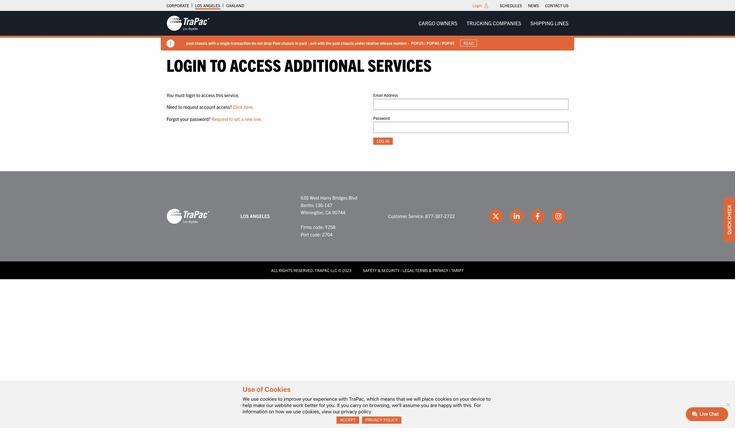 Task type: describe. For each thing, give the bounding box(es) containing it.
with left single
[[209, 40, 216, 46]]

must
[[175, 92, 185, 98]]

place
[[422, 396, 434, 402]]

2 you from the left
[[421, 403, 429, 408]]

1 horizontal spatial we
[[407, 396, 413, 402]]

with left the
[[318, 40, 325, 46]]

this.
[[464, 403, 473, 408]]

0 vertical spatial our
[[267, 403, 274, 408]]

experience
[[314, 396, 338, 402]]

quick check link
[[724, 198, 736, 242]]

to right need
[[178, 104, 182, 110]]

0 horizontal spatial on
[[269, 409, 274, 415]]

login
[[186, 92, 195, 98]]

safety & security | legal terms & privacy | tariff
[[363, 268, 464, 273]]

2722
[[445, 213, 455, 219]]

all rights reserved. trapac llc © 2023
[[271, 268, 352, 273]]

cargo
[[419, 20, 436, 26]]

click here. link
[[233, 104, 254, 110]]

cookies
[[265, 386, 291, 394]]

blvd
[[349, 195, 358, 201]]

none submit inside 'login to access additional services' main content
[[374, 138, 393, 145]]

pool
[[273, 40, 281, 46]]

1 horizontal spatial los angeles
[[241, 213, 270, 219]]

schedules link
[[500, 1, 523, 9]]

harry
[[321, 195, 332, 201]]

request to set a new one. link
[[212, 116, 262, 122]]

menu bar containing schedules
[[497, 1, 572, 9]]

contact us
[[546, 3, 569, 8]]

login to access additional services
[[167, 54, 432, 75]]

1 cookies from the left
[[260, 396, 277, 402]]

read
[[464, 41, 474, 46]]

terms
[[416, 268, 428, 273]]

387-
[[435, 213, 445, 219]]

website
[[275, 403, 292, 408]]

email
[[374, 92, 383, 98]]

login for login to access additional services
[[167, 54, 207, 75]]

legal terms & privacy link
[[403, 268, 449, 273]]

account
[[199, 104, 216, 110]]

to right login
[[196, 92, 200, 98]]

you.
[[327, 403, 336, 408]]

request
[[212, 116, 228, 122]]

address
[[384, 92, 398, 98]]

click
[[233, 104, 243, 110]]

1 | from the left
[[401, 268, 402, 273]]

1 you from the left
[[341, 403, 349, 408]]

us
[[564, 3, 569, 8]]

number
[[394, 40, 407, 46]]

west
[[310, 195, 320, 201]]

1 los angeles image from the top
[[167, 15, 210, 31]]

access
[[230, 54, 281, 75]]

contact us link
[[546, 1, 569, 9]]

forgot your password? request to set a new one.
[[167, 116, 262, 122]]

rights
[[279, 268, 293, 273]]

privacy policy link
[[362, 417, 402, 424]]

make
[[254, 403, 265, 408]]

firms code:  y258 port code:  2704
[[301, 224, 336, 237]]

0 vertical spatial privacy
[[433, 268, 449, 273]]

1 vertical spatial code:
[[310, 232, 321, 237]]

0 vertical spatial use
[[251, 396, 259, 402]]

shipping lines link
[[526, 17, 574, 29]]

1 - from the left
[[308, 40, 310, 46]]

0 vertical spatial code:
[[313, 224, 324, 230]]

password
[[374, 115, 390, 121]]

0 horizontal spatial los
[[195, 3, 202, 8]]

owners
[[437, 20, 458, 26]]

all
[[271, 268, 278, 273]]

you
[[167, 92, 174, 98]]

2 & from the left
[[429, 268, 432, 273]]

tariff
[[452, 268, 464, 273]]

y258
[[325, 224, 336, 230]]

under
[[355, 40, 365, 46]]

2 | from the left
[[450, 268, 451, 273]]

a inside main content
[[241, 116, 244, 122]]

service.
[[224, 92, 240, 98]]

1 & from the left
[[378, 268, 381, 273]]

new
[[245, 116, 253, 122]]

136-
[[315, 202, 325, 208]]

carry
[[351, 403, 362, 408]]

los angeles image inside footer
[[167, 208, 210, 224]]

use
[[243, 386, 255, 394]]

for
[[474, 403, 482, 408]]

will
[[414, 396, 421, 402]]

berths
[[301, 202, 314, 208]]

privacy
[[342, 409, 357, 415]]

2023
[[343, 268, 352, 273]]

630
[[301, 195, 309, 201]]

exit
[[310, 40, 317, 46]]

relative
[[366, 40, 379, 46]]

happy
[[439, 403, 452, 408]]

corporate
[[167, 3, 189, 8]]

news link
[[529, 1, 540, 9]]

to up website
[[278, 396, 283, 402]]

do
[[252, 40, 256, 46]]

2 cookies from the left
[[435, 396, 452, 402]]

1 vertical spatial we
[[286, 409, 292, 415]]

need to request account access? click here.
[[167, 104, 254, 110]]

2 chassis from the left
[[282, 40, 295, 46]]

147
[[325, 202, 333, 208]]

877-
[[426, 213, 435, 219]]

set
[[234, 116, 240, 122]]

access?
[[217, 104, 232, 110]]

email address
[[374, 92, 398, 98]]

los angeles link
[[195, 1, 220, 9]]

solid image
[[167, 40, 175, 48]]

1 vertical spatial on
[[363, 403, 369, 408]]



Task type: locate. For each thing, give the bounding box(es) containing it.
0 vertical spatial login
[[473, 3, 482, 8]]

trapac,
[[349, 396, 366, 402]]

chassis left under
[[341, 40, 354, 46]]

cookies up happy
[[435, 396, 452, 402]]

Email Address text field
[[374, 99, 569, 110]]

on
[[453, 396, 459, 402], [363, 403, 369, 408], [269, 409, 274, 415]]

contact
[[546, 3, 563, 8]]

your up this.
[[460, 396, 470, 402]]

here.
[[244, 104, 254, 110]]

shipping lines
[[531, 20, 569, 26]]

/ left pop40 at top
[[425, 40, 426, 46]]

2 pool from the left
[[333, 40, 340, 46]]

0 horizontal spatial los angeles
[[195, 3, 220, 8]]

you must login to access this service.
[[167, 92, 240, 98]]

privacy down the policy
[[366, 418, 383, 423]]

1 vertical spatial los angeles
[[241, 213, 270, 219]]

light image
[[485, 3, 489, 8]]

0 vertical spatial a
[[217, 40, 219, 46]]

1 pool from the left
[[186, 40, 194, 46]]

1 horizontal spatial -
[[408, 40, 410, 46]]

quick check
[[727, 205, 733, 235]]

with left this.
[[453, 403, 463, 408]]

0 vertical spatial on
[[453, 396, 459, 402]]

1 horizontal spatial use
[[293, 409, 301, 415]]

banner
[[0, 11, 736, 51]]

cookies
[[260, 396, 277, 402], [435, 396, 452, 402]]

/ left 'pop45'
[[440, 40, 442, 46]]

lines
[[555, 20, 569, 26]]

1 horizontal spatial &
[[429, 268, 432, 273]]

in
[[295, 40, 299, 46]]

code:
[[313, 224, 324, 230], [310, 232, 321, 237]]

our
[[267, 403, 274, 408], [333, 409, 340, 415]]

1 vertical spatial privacy
[[366, 418, 383, 423]]

0 vertical spatial los angeles image
[[167, 15, 210, 31]]

use of cookies we use cookies to improve your experience with trapac, which means that we will place cookies on your device to help make our website work better for you. if you carry on browsing, we'll assume you are happy with this. for information on how we use cookies, view our privacy policy
[[243, 386, 491, 415]]

1 vertical spatial login
[[167, 54, 207, 75]]

1 / from the left
[[425, 40, 426, 46]]

0 horizontal spatial login
[[167, 54, 207, 75]]

browsing,
[[370, 403, 391, 408]]

1 horizontal spatial login
[[473, 3, 482, 8]]

cookies,
[[303, 409, 321, 415]]

pool right the
[[333, 40, 340, 46]]

1 vertical spatial menu bar
[[414, 17, 574, 29]]

login left "light" image
[[473, 3, 482, 8]]

cargo owners link
[[414, 17, 462, 29]]

with up 'if'
[[339, 396, 348, 402]]

0 vertical spatial angeles
[[203, 3, 220, 8]]

to right device
[[487, 396, 491, 402]]

menu bar down "light" image
[[414, 17, 574, 29]]

customer service: 877-387-2722
[[389, 213, 455, 219]]

0 vertical spatial los angeles
[[195, 3, 220, 8]]

0 horizontal spatial a
[[217, 40, 219, 46]]

to down single
[[210, 54, 227, 75]]

we'll
[[392, 403, 402, 408]]

privacy
[[433, 268, 449, 273], [366, 418, 383, 423]]

a left single
[[217, 40, 219, 46]]

0 horizontal spatial we
[[286, 409, 292, 415]]

0 horizontal spatial privacy
[[366, 418, 383, 423]]

630 west harry bridges blvd berths 136-147 wilmington, ca 90744
[[301, 195, 358, 215]]

los angeles image
[[167, 15, 210, 31], [167, 208, 210, 224]]

you right 'if'
[[341, 403, 349, 408]]

2 horizontal spatial chassis
[[341, 40, 354, 46]]

1 horizontal spatial cookies
[[435, 396, 452, 402]]

use down work
[[293, 409, 301, 415]]

angeles inside footer
[[250, 213, 270, 219]]

privacy left tariff
[[433, 268, 449, 273]]

policy
[[384, 418, 398, 423]]

1 horizontal spatial /
[[440, 40, 442, 46]]

help
[[243, 403, 252, 408]]

1 horizontal spatial your
[[303, 396, 312, 402]]

view
[[322, 409, 332, 415]]

1 horizontal spatial chassis
[[282, 40, 295, 46]]

are
[[431, 403, 437, 408]]

access
[[201, 92, 215, 98]]

footer containing 630 west harry bridges blvd
[[0, 171, 736, 279]]

90744
[[333, 210, 346, 215]]

we down website
[[286, 409, 292, 415]]

your right forgot
[[180, 116, 189, 122]]

0 vertical spatial los
[[195, 3, 202, 8]]

1 horizontal spatial our
[[333, 409, 340, 415]]

0 vertical spatial menu bar
[[497, 1, 572, 9]]

0 vertical spatial we
[[407, 396, 413, 402]]

0 horizontal spatial |
[[401, 268, 402, 273]]

safety & security link
[[363, 268, 400, 273]]

llc
[[331, 268, 337, 273]]

2 vertical spatial on
[[269, 409, 274, 415]]

menu bar containing cargo owners
[[414, 17, 574, 29]]

pop20
[[411, 40, 424, 46]]

login link
[[473, 3, 482, 8]]

banner containing cargo owners
[[0, 11, 736, 51]]

login
[[473, 3, 482, 8], [167, 54, 207, 75]]

on up the policy
[[363, 403, 369, 408]]

you down 'place'
[[421, 403, 429, 408]]

cookies up make
[[260, 396, 277, 402]]

a
[[217, 40, 219, 46], [241, 116, 244, 122]]

& right terms at the right
[[429, 268, 432, 273]]

1 vertical spatial our
[[333, 409, 340, 415]]

firms
[[301, 224, 312, 230]]

for
[[319, 403, 326, 408]]

1 vertical spatial a
[[241, 116, 244, 122]]

your inside 'login to access additional services' main content
[[180, 116, 189, 122]]

login for login link
[[473, 3, 482, 8]]

3 chassis from the left
[[341, 40, 354, 46]]

1 horizontal spatial privacy
[[433, 268, 449, 273]]

safety
[[363, 268, 377, 273]]

1 chassis from the left
[[195, 40, 208, 46]]

0 horizontal spatial our
[[267, 403, 274, 408]]

|
[[401, 268, 402, 273], [450, 268, 451, 273]]

footer
[[0, 171, 736, 279]]

on left device
[[453, 396, 459, 402]]

we up assume
[[407, 396, 413, 402]]

on left how
[[269, 409, 274, 415]]

how
[[276, 409, 285, 415]]

None submit
[[374, 138, 393, 145]]

services
[[368, 54, 432, 75]]

menu bar
[[497, 1, 572, 9], [414, 17, 574, 29]]

no image
[[726, 402, 731, 407]]

release
[[380, 40, 393, 46]]

use up make
[[251, 396, 259, 402]]

- right number
[[408, 40, 410, 46]]

1 horizontal spatial on
[[363, 403, 369, 408]]

work
[[293, 403, 304, 408]]

2 / from the left
[[440, 40, 442, 46]]

trucking companies
[[467, 20, 522, 26]]

2 - from the left
[[408, 40, 410, 46]]

0 horizontal spatial you
[[341, 403, 349, 408]]

login inside main content
[[167, 54, 207, 75]]

drop
[[264, 40, 272, 46]]

| left legal
[[401, 268, 402, 273]]

angeles
[[203, 3, 220, 8], [250, 213, 270, 219]]

menu bar inside banner
[[414, 17, 574, 29]]

information
[[243, 409, 268, 415]]

1 horizontal spatial |
[[450, 268, 451, 273]]

to left set
[[229, 116, 233, 122]]

Password password field
[[374, 122, 569, 133]]

2704
[[322, 232, 333, 237]]

use
[[251, 396, 259, 402], [293, 409, 301, 415]]

login down solid image at the left of page
[[167, 54, 207, 75]]

not
[[257, 40, 263, 46]]

to
[[210, 54, 227, 75], [196, 92, 200, 98], [178, 104, 182, 110], [229, 116, 233, 122], [278, 396, 283, 402], [487, 396, 491, 402]]

2 horizontal spatial your
[[460, 396, 470, 402]]

1 horizontal spatial a
[[241, 116, 244, 122]]

forgot
[[167, 116, 179, 122]]

our down 'if'
[[333, 409, 340, 415]]

legal
[[403, 268, 415, 273]]

pop45
[[442, 40, 455, 46]]

check
[[727, 205, 733, 220]]

0 horizontal spatial pool
[[186, 40, 194, 46]]

with
[[209, 40, 216, 46], [318, 40, 325, 46], [339, 396, 348, 402], [453, 403, 463, 408]]

1 horizontal spatial pool
[[333, 40, 340, 46]]

1 vertical spatial use
[[293, 409, 301, 415]]

you
[[341, 403, 349, 408], [421, 403, 429, 408]]

chassis left single
[[195, 40, 208, 46]]

code: up 2704
[[313, 224, 324, 230]]

0 horizontal spatial -
[[308, 40, 310, 46]]

1 vertical spatial los
[[241, 213, 249, 219]]

schedules
[[500, 3, 523, 8]]

0 horizontal spatial cookies
[[260, 396, 277, 402]]

1 horizontal spatial los
[[241, 213, 249, 219]]

pool chassis with a single transaction  do not drop pool chassis in yard -  exit with the pool chassis under relative release number -  pop20 / pop40 / pop45
[[186, 40, 455, 46]]

los inside footer
[[241, 213, 249, 219]]

the
[[326, 40, 332, 46]]

0 horizontal spatial your
[[180, 116, 189, 122]]

if
[[337, 403, 340, 408]]

request
[[183, 104, 198, 110]]

service:
[[409, 213, 425, 219]]

privacy policy
[[366, 418, 398, 423]]

login to access additional services main content
[[161, 54, 575, 154]]

0 horizontal spatial use
[[251, 396, 259, 402]]

0 horizontal spatial chassis
[[195, 40, 208, 46]]

1 horizontal spatial angeles
[[250, 213, 270, 219]]

our right make
[[267, 403, 274, 408]]

2 los angeles image from the top
[[167, 208, 210, 224]]

1 horizontal spatial you
[[421, 403, 429, 408]]

menu bar up shipping
[[497, 1, 572, 9]]

news
[[529, 3, 540, 8]]

tariff link
[[452, 268, 464, 273]]

oakland
[[226, 3, 244, 8]]

your up better
[[303, 396, 312, 402]]

read link
[[461, 40, 478, 47]]

need
[[167, 104, 177, 110]]

one.
[[254, 116, 262, 122]]

a right set
[[241, 116, 244, 122]]

port
[[301, 232, 309, 237]]

of
[[257, 386, 263, 394]]

- left exit
[[308, 40, 310, 46]]

pool right solid image at the left of page
[[186, 40, 194, 46]]

0 horizontal spatial &
[[378, 268, 381, 273]]

chassis left in
[[282, 40, 295, 46]]

we
[[407, 396, 413, 402], [286, 409, 292, 415]]

& right safety at the bottom
[[378, 268, 381, 273]]

2 horizontal spatial on
[[453, 396, 459, 402]]

chassis
[[195, 40, 208, 46], [282, 40, 295, 46], [341, 40, 354, 46]]

0 horizontal spatial angeles
[[203, 3, 220, 8]]

1 vertical spatial los angeles image
[[167, 208, 210, 224]]

0 horizontal spatial /
[[425, 40, 426, 46]]

oakland link
[[226, 1, 244, 9]]

| left tariff
[[450, 268, 451, 273]]

code: right port
[[310, 232, 321, 237]]

1 vertical spatial angeles
[[250, 213, 270, 219]]

cargo owners
[[419, 20, 458, 26]]



Task type: vqa. For each thing, say whether or not it's contained in the screenshot.
Perform
no



